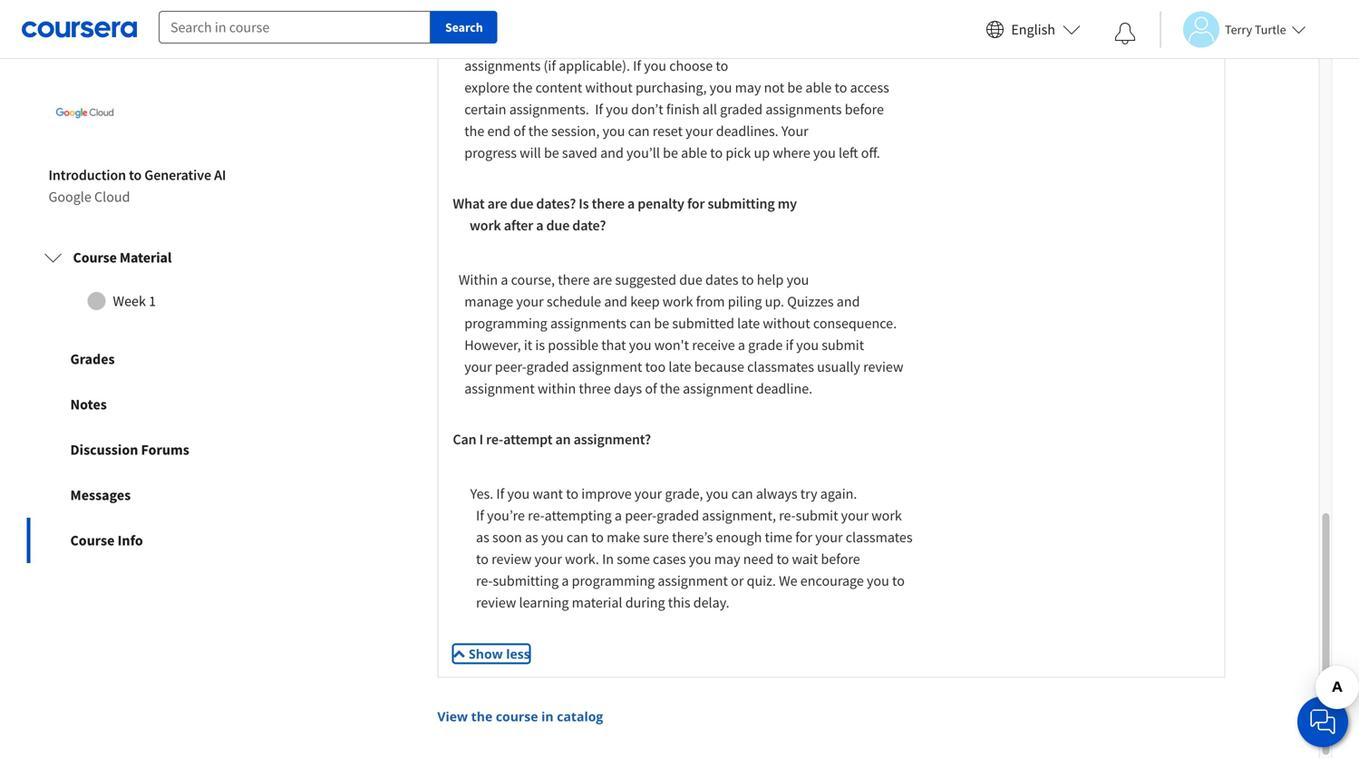 Task type: describe. For each thing, give the bounding box(es) containing it.
up
[[754, 144, 770, 162]]

grades
[[70, 350, 115, 368]]

google
[[49, 188, 91, 206]]

too
[[645, 358, 666, 376]]

graded inside yes. if you want to improve your grade, you can always try again. if you're re-attempting a peer-graded assignment, re-submit your work as soon as you can to make sure there's enough time for your classmates to review your work. in some cases you may need to wait before re-submitting a programming assignment or quiz. we encourage you to review learning material during this delay.
[[657, 506, 699, 525]]

material
[[572, 593, 623, 612]]

need
[[743, 550, 774, 568]]

discussion forums link
[[27, 427, 288, 473]]

if
[[786, 336, 794, 354]]

are inside within a course, there are suggested due dates to help you manage your schedule and keep work from piling up. quizzes and programming assignments can be submitted late without consequence. however, it is possible that you won't receive a grade if you submit your peer-graded assignment too late because classmates usually review assignment within three days of the assignment deadline.
[[593, 271, 612, 289]]

deadlines.
[[716, 122, 779, 140]]

assignment down however,
[[465, 379, 535, 398]]

0 vertical spatial all
[[591, 35, 605, 53]]

submit inside within a course, there are suggested due dates to help you manage your schedule and keep work from piling up. quizzes and programming assignments can be submitted late without consequence. however, it is possible that you won't receive a grade if you submit your peer-graded assignment too late because classmates usually review assignment within three days of the assignment deadline.
[[822, 336, 864, 354]]

to up applicable).
[[575, 35, 588, 53]]

have
[[501, 35, 530, 53]]

and left the keep
[[604, 292, 628, 311]]

without inside within a course, there are suggested due dates to help you manage your schedule and keep work from piling up. quizzes and programming assignments can be submitted late without consequence. however, it is possible that you won't receive a grade if you submit your peer-graded assignment too late because classmates usually review assignment within three days of the assignment deadline.
[[763, 314, 810, 332]]

terry turtle button
[[1160, 11, 1306, 48]]

you up purchasing,
[[644, 57, 667, 75]]

grades link
[[27, 337, 288, 382]]

be down reset
[[663, 144, 678, 162]]

dates?
[[536, 194, 576, 213]]

cloud
[[94, 188, 130, 206]]

you're
[[487, 506, 525, 525]]

explore
[[465, 78, 510, 96]]

up.
[[765, 292, 784, 311]]

it
[[524, 336, 533, 354]]

once you enroll, you'll have access to all videos, readings, quizzes, and programming assignments (if applicable). if you choose to explore the content without purchasing, you may not be able to access certain assignments.  if you don't finish all graded assignments before the end of the session, you can reset your deadlines. your progress will be saved and you'll be able to pick up where you left off.
[[453, 13, 890, 162]]

left
[[839, 144, 858, 162]]

what are due dates? is there a penalty for submitting my work after a due date?
[[453, 194, 797, 234]]

may inside yes. if you want to improve your grade, you can always try again. if you're re-attempting a peer-graded assignment, re-submit your work as soon as you can to make sure there's enough time for your classmates to review your work. in some cases you may need to wait before re-submitting a programming assignment or quiz. we encourage you to review learning material during this delay.
[[714, 550, 741, 568]]

be inside within a course, there are suggested due dates to help you manage your schedule and keep work from piling up. quizzes and programming assignments can be submitted late without consequence. however, it is possible that you won't receive a grade if you submit your peer-graded assignment too late because classmates usually review assignment within three days of the assignment deadline.
[[654, 314, 669, 332]]

you up quizzes
[[787, 271, 809, 289]]

can inside once you enroll, you'll have access to all videos, readings, quizzes, and programming assignments (if applicable). if you choose to explore the content without purchasing, you may not be able to access certain assignments.  if you don't finish all graded assignments before the end of the session, you can reset your deadlines. your progress will be saved and you'll be able to pick up where you left off.
[[628, 122, 650, 140]]

where
[[773, 144, 811, 162]]

to down quizzes,
[[716, 57, 728, 75]]

show less
[[469, 645, 530, 662]]

readings,
[[654, 35, 710, 53]]

quizzes
[[787, 292, 834, 311]]

dates
[[706, 271, 739, 289]]

2 vertical spatial review
[[476, 593, 516, 612]]

google cloud image
[[49, 77, 121, 150]]

learning
[[519, 593, 569, 612]]

to up left in the top right of the page
[[835, 78, 847, 96]]

or
[[731, 572, 744, 590]]

my
[[778, 194, 797, 213]]

peer- inside yes. if you want to improve your grade, you can always try again. if you're re-attempting a peer-graded assignment, re-submit your work as soon as you can to make sure there's enough time for your classmates to review your work. in some cases you may need to wait before re-submitting a programming assignment or quiz. we encourage you to review learning material during this delay.
[[625, 506, 657, 525]]

programming inside once you enroll, you'll have access to all videos, readings, quizzes, and programming assignments (if applicable). if you choose to explore the content without purchasing, you may not be able to access certain assignments.  if you don't finish all graded assignments before the end of the session, you can reset your deadlines. your progress will be saved and you'll be able to pick up where you left off.
[[791, 35, 874, 53]]

messages
[[70, 486, 131, 504]]

yes. if you want to improve your grade, you can always try again. if you're re-attempting a peer-graded assignment, re-submit your work as soon as you can to make sure there's enough time for your classmates to review your work. in some cases you may need to wait before re-submitting a programming assignment or quiz. we encourage you to review learning material during this delay.
[[453, 485, 913, 633]]

because
[[694, 358, 744, 376]]

english
[[1011, 20, 1056, 39]]

1 vertical spatial all
[[703, 100, 717, 118]]

introduction to generative ai google cloud
[[49, 166, 226, 206]]

from
[[696, 292, 725, 311]]

a down work.
[[562, 572, 569, 590]]

1 vertical spatial late
[[669, 358, 691, 376]]

you up too
[[629, 336, 652, 354]]

assignments inside within a course, there are suggested due dates to help you manage your schedule and keep work from piling up. quizzes and programming assignments can be submitted late without consequence. however, it is possible that you won't receive a grade if you submit your peer-graded assignment too late because classmates usually review assignment within three days of the assignment deadline.
[[550, 314, 627, 332]]

usually
[[817, 358, 861, 376]]

may inside once you enroll, you'll have access to all videos, readings, quizzes, and programming assignments (if applicable). if you choose to explore the content without purchasing, you may not be able to access certain assignments.  if you don't finish all graded assignments before the end of the session, you can reset your deadlines. your progress will be saved and you'll be able to pick up where you left off.
[[735, 78, 761, 96]]

enroll,
[[518, 13, 557, 31]]

suggested
[[615, 271, 677, 289]]

content
[[536, 78, 582, 96]]

before inside once you enroll, you'll have access to all videos, readings, quizzes, and programming assignments (if applicable). if you choose to explore the content without purchasing, you may not be able to access certain assignments.  if you don't finish all graded assignments before the end of the session, you can reset your deadlines. your progress will be saved and you'll be able to pick up where you left off.
[[845, 100, 884, 118]]

if down videos,
[[633, 57, 641, 75]]

to up attempting
[[566, 485, 579, 503]]

discussion
[[70, 441, 138, 459]]

that
[[601, 336, 626, 354]]

in
[[542, 708, 554, 725]]

graded inside within a course, there are suggested due dates to help you manage your schedule and keep work from piling up. quizzes and programming assignments can be submitted late without consequence. however, it is possible that you won't receive a grade if you submit your peer-graded assignment too late because classmates usually review assignment within three days of the assignment deadline.
[[527, 358, 569, 376]]

time
[[765, 528, 793, 546]]

your down again.
[[841, 506, 869, 525]]

end
[[487, 122, 511, 140]]

you right the if
[[797, 336, 819, 354]]

be right will
[[544, 144, 559, 162]]

during
[[625, 593, 665, 612]]

date?
[[573, 216, 606, 234]]

once
[[459, 13, 490, 31]]

is
[[535, 336, 545, 354]]

your left work.
[[535, 550, 562, 568]]

piling
[[728, 292, 762, 311]]

purchasing,
[[636, 78, 707, 96]]

don't
[[631, 100, 664, 118]]

to down time
[[777, 550, 789, 568]]

week 1 link
[[44, 283, 271, 319]]

catalog
[[557, 708, 603, 725]]

a right after on the left top of the page
[[536, 216, 544, 234]]

not
[[764, 78, 785, 96]]

coursera image
[[22, 15, 137, 44]]

course for course info
[[70, 532, 115, 550]]

delay.
[[694, 593, 730, 612]]

a left penalty
[[628, 194, 635, 213]]

cases
[[653, 550, 686, 568]]

1 vertical spatial due
[[546, 216, 570, 234]]

make
[[607, 528, 640, 546]]

your inside once you enroll, you'll have access to all videos, readings, quizzes, and programming assignments (if applicable). if you choose to explore the content without purchasing, you may not be able to access certain assignments.  if you don't finish all graded assignments before the end of the session, you can reset your deadlines. your progress will be saved and you'll be able to pick up where you left off.
[[686, 122, 713, 140]]

within a course, there are suggested due dates to help you manage your schedule and keep work from piling up. quizzes and programming assignments can be submitted late without consequence. however, it is possible that you won't receive a grade if you submit your peer-graded assignment too late because classmates usually review assignment within three days of the assignment deadline.
[[453, 271, 904, 398]]

is
[[579, 194, 589, 213]]

the up will
[[529, 122, 549, 140]]

work inside yes. if you want to improve your grade, you can always try again. if you're re-attempting a peer-graded assignment, re-submit your work as soon as you can to make sure there's enough time for your classmates to review your work. in some cases you may need to wait before re-submitting a programming assignment or quiz. we encourage you to review learning material during this delay.
[[872, 506, 902, 525]]

assignment,
[[702, 506, 776, 525]]

show less button
[[453, 644, 530, 663]]

1
[[149, 292, 156, 310]]

submitting inside what are due dates? is there a penalty for submitting my work after a due date?
[[708, 194, 775, 213]]

the up 'assignments.'
[[513, 78, 533, 96]]

deadline.
[[756, 379, 813, 398]]

can i re-attempt an assignment?
[[453, 430, 651, 448]]

you down choose
[[710, 78, 732, 96]]

0 vertical spatial late
[[737, 314, 760, 332]]

can down attempting
[[567, 528, 588, 546]]

after
[[504, 216, 533, 234]]

receive
[[692, 336, 735, 354]]

applicable).
[[559, 57, 630, 75]]

view the course in catalog link
[[437, 707, 1226, 726]]

encourage
[[801, 572, 864, 590]]

assignment inside yes. if you want to improve your grade, you can always try again. if you're re-attempting a peer-graded assignment, re-submit your work as soon as you can to make sure there's enough time for your classmates to review your work. in some cases you may need to wait before re-submitting a programming assignment or quiz. we encourage you to review learning material during this delay.
[[658, 572, 728, 590]]

search
[[445, 19, 483, 35]]

course info
[[70, 532, 143, 550]]

within
[[538, 379, 576, 398]]

be right not
[[788, 78, 803, 96]]

to up in
[[591, 528, 604, 546]]

course info link
[[27, 518, 288, 563]]

yes.
[[470, 485, 494, 503]]

to left pick
[[710, 144, 723, 162]]

re- right i
[[486, 430, 503, 448]]

assignments.
[[509, 100, 589, 118]]

to right encourage
[[892, 572, 905, 590]]

soon
[[492, 528, 522, 546]]

days
[[614, 379, 642, 398]]

videos,
[[608, 35, 651, 53]]

0 horizontal spatial able
[[681, 144, 707, 162]]



Task type: vqa. For each thing, say whether or not it's contained in the screenshot.
Enroll Now
no



Task type: locate. For each thing, give the bounding box(es) containing it.
can up assignment,
[[732, 485, 753, 503]]

progress
[[465, 144, 517, 162]]

0 vertical spatial there
[[592, 194, 625, 213]]

graded
[[720, 100, 763, 118], [527, 358, 569, 376], [657, 506, 699, 525]]

are right the what
[[488, 194, 507, 213]]

able right not
[[806, 78, 832, 96]]

you up have
[[493, 13, 515, 31]]

will
[[520, 144, 541, 162]]

1 vertical spatial are
[[593, 271, 612, 289]]

programming inside within a course, there are suggested due dates to help you manage your schedule and keep work from piling up. quizzes and programming assignments can be submitted late without consequence. however, it is possible that you won't receive a grade if you submit your peer-graded assignment too late because classmates usually review assignment within three days of the assignment deadline.
[[465, 314, 548, 332]]

1 vertical spatial peer-
[[625, 506, 657, 525]]

ai
[[214, 166, 226, 184]]

0 horizontal spatial peer-
[[495, 358, 527, 376]]

0 vertical spatial due
[[510, 194, 534, 213]]

1 vertical spatial programming
[[465, 314, 548, 332]]

may left not
[[735, 78, 761, 96]]

are
[[488, 194, 507, 213], [593, 271, 612, 289]]

course
[[496, 708, 538, 725]]

access up the (if at the top left of the page
[[533, 35, 572, 53]]

your up wait
[[815, 528, 843, 546]]

due inside within a course, there are suggested due dates to help you manage your schedule and keep work from piling up. quizzes and programming assignments can be submitted late without consequence. however, it is possible that you won't receive a grade if you submit your peer-graded assignment too late because classmates usually review assignment within three days of the assignment deadline.
[[679, 271, 703, 289]]

assignment up the this
[[658, 572, 728, 590]]

0 horizontal spatial work
[[470, 216, 501, 234]]

to up piling
[[742, 271, 754, 289]]

to inside introduction to generative ai google cloud
[[129, 166, 142, 184]]

before
[[845, 100, 884, 118], [821, 550, 860, 568]]

1 horizontal spatial graded
[[657, 506, 699, 525]]

late down piling
[[737, 314, 760, 332]]

0 vertical spatial submit
[[822, 336, 864, 354]]

be
[[788, 78, 803, 96], [544, 144, 559, 162], [663, 144, 678, 162], [654, 314, 669, 332]]

you right encourage
[[867, 572, 889, 590]]

terry turtle
[[1225, 21, 1286, 38]]

consequence.
[[813, 314, 897, 332]]

a right within
[[501, 271, 508, 289]]

without down applicable).
[[585, 78, 633, 96]]

assignment?
[[574, 430, 651, 448]]

Search in course text field
[[159, 11, 431, 44]]

re- down want
[[528, 506, 545, 525]]

1 horizontal spatial you'll
[[627, 144, 660, 162]]

off.
[[861, 144, 880, 162]]

search button
[[431, 11, 498, 44]]

course
[[73, 249, 117, 267], [70, 532, 115, 550]]

there inside within a course, there are suggested due dates to help you manage your schedule and keep work from piling up. quizzes and programming assignments can be submitted late without consequence. however, it is possible that you won't receive a grade if you submit your peer-graded assignment too late because classmates usually review assignment within three days of the assignment deadline.
[[558, 271, 590, 289]]

1 vertical spatial without
[[763, 314, 810, 332]]

to inside within a course, there are suggested due dates to help you manage your schedule and keep work from piling up. quizzes and programming assignments can be submitted late without consequence. however, it is possible that you won't receive a grade if you submit your peer-graded assignment too late because classmates usually review assignment within three days of the assignment deadline.
[[742, 271, 754, 289]]

there's
[[672, 528, 713, 546]]

1 horizontal spatial there
[[592, 194, 625, 213]]

certain
[[465, 100, 506, 118]]

your
[[686, 122, 713, 140], [516, 292, 544, 311], [465, 358, 492, 376], [635, 485, 662, 503], [841, 506, 869, 525], [815, 528, 843, 546], [535, 550, 562, 568]]

of
[[514, 122, 526, 140], [645, 379, 657, 398]]

your down course,
[[516, 292, 544, 311]]

you left left in the top right of the page
[[813, 144, 836, 162]]

to down you're
[[476, 550, 489, 568]]

a up make
[[615, 506, 622, 525]]

1 horizontal spatial classmates
[[846, 528, 913, 546]]

all up applicable).
[[591, 35, 605, 53]]

notes link
[[27, 382, 288, 427]]

course for course material
[[73, 249, 117, 267]]

classmates inside within a course, there are suggested due dates to help you manage your schedule and keep work from piling up. quizzes and programming assignments can be submitted late without consequence. however, it is possible that you won't receive a grade if you submit your peer-graded assignment too late because classmates usually review assignment within three days of the assignment deadline.
[[747, 358, 814, 376]]

show
[[469, 645, 503, 662]]

attempting
[[545, 506, 612, 525]]

due down dates?
[[546, 216, 570, 234]]

you up assignment,
[[706, 485, 729, 503]]

0 vertical spatial access
[[533, 35, 572, 53]]

1 vertical spatial work
[[663, 292, 693, 311]]

saved
[[562, 144, 598, 162]]

for right penalty
[[687, 194, 705, 213]]

0 horizontal spatial programming
[[465, 314, 548, 332]]

0 horizontal spatial you'll
[[465, 35, 498, 53]]

0 horizontal spatial of
[[514, 122, 526, 140]]

assignments down have
[[465, 57, 541, 75]]

want
[[533, 485, 563, 503]]

1 horizontal spatial peer-
[[625, 506, 657, 525]]

you'll down once
[[465, 35, 498, 53]]

choose
[[669, 57, 713, 75]]

0 vertical spatial before
[[845, 100, 884, 118]]

info
[[118, 532, 143, 550]]

0 horizontal spatial all
[[591, 35, 605, 53]]

0 vertical spatial review
[[863, 358, 904, 376]]

chat with us image
[[1309, 707, 1338, 736]]

re- up time
[[779, 506, 796, 525]]

due
[[510, 194, 534, 213], [546, 216, 570, 234], [679, 271, 703, 289]]

pick
[[726, 144, 751, 162]]

manage
[[465, 292, 513, 311]]

your down "finish"
[[686, 122, 713, 140]]

course left 'material'
[[73, 249, 117, 267]]

1 horizontal spatial all
[[703, 100, 717, 118]]

1 horizontal spatial of
[[645, 379, 657, 398]]

0 vertical spatial peer-
[[495, 358, 527, 376]]

2 horizontal spatial due
[[679, 271, 703, 289]]

if right yes.
[[496, 485, 504, 503]]

0 vertical spatial without
[[585, 78, 633, 96]]

0 horizontal spatial as
[[476, 528, 490, 546]]

1 horizontal spatial programming
[[572, 572, 655, 590]]

we
[[779, 572, 798, 590]]

0 vertical spatial work
[[470, 216, 501, 234]]

of inside once you enroll, you'll have access to all videos, readings, quizzes, and programming assignments (if applicable). if you choose to explore the content without purchasing, you may not be able to access certain assignments.  if you don't finish all graded assignments before the end of the session, you can reset your deadlines. your progress will be saved and you'll be able to pick up where you left off.
[[514, 122, 526, 140]]

help center image
[[1312, 711, 1334, 733]]

0 horizontal spatial access
[[533, 35, 572, 53]]

2 horizontal spatial work
[[872, 506, 902, 525]]

0 vertical spatial assignments
[[465, 57, 541, 75]]

1 vertical spatial review
[[492, 550, 532, 568]]

2 vertical spatial assignments
[[550, 314, 627, 332]]

the inside within a course, there are suggested due dates to help you manage your schedule and keep work from piling up. quizzes and programming assignments can be submitted late without consequence. however, it is possible that you won't receive a grade if you submit your peer-graded assignment too late because classmates usually review assignment within three days of the assignment deadline.
[[660, 379, 680, 398]]

reset
[[653, 122, 683, 140]]

1 horizontal spatial for
[[796, 528, 813, 546]]

programming
[[791, 35, 874, 53], [465, 314, 548, 332], [572, 572, 655, 590]]

2 horizontal spatial programming
[[791, 35, 874, 53]]

1 vertical spatial of
[[645, 379, 657, 398]]

if up session,
[[595, 100, 603, 118]]

you down attempting
[[541, 528, 564, 546]]

for inside yes. if you want to improve your grade, you can always try again. if you're re-attempting a peer-graded assignment, re-submit your work as soon as you can to make sure there's enough time for your classmates to review your work. in some cases you may need to wait before re-submitting a programming assignment or quiz. we encourage you to review learning material during this delay.
[[796, 528, 813, 546]]

1 horizontal spatial submitting
[[708, 194, 775, 213]]

and right quizzes,
[[764, 35, 788, 53]]

1 vertical spatial graded
[[527, 358, 569, 376]]

1 vertical spatial able
[[681, 144, 707, 162]]

and up consequence.
[[837, 292, 860, 311]]

1 horizontal spatial access
[[850, 78, 890, 96]]

work.
[[565, 550, 599, 568]]

1 vertical spatial course
[[70, 532, 115, 550]]

0 vertical spatial are
[[488, 194, 507, 213]]

all right "finish"
[[703, 100, 717, 118]]

submit inside yes. if you want to improve your grade, you can always try again. if you're re-attempting a peer-graded assignment, re-submit your work as soon as you can to make sure there's enough time for your classmates to review your work. in some cases you may need to wait before re-submitting a programming assignment or quiz. we encourage you to review learning material during this delay.
[[796, 506, 838, 525]]

and right the saved
[[600, 144, 624, 162]]

0 horizontal spatial due
[[510, 194, 534, 213]]

can down the keep
[[630, 314, 651, 332]]

0 vertical spatial may
[[735, 78, 761, 96]]

view the course in catalog
[[437, 708, 603, 725]]

access up off.
[[850, 78, 890, 96]]

peer- down it
[[495, 358, 527, 376]]

assignment
[[572, 358, 642, 376], [465, 379, 535, 398], [683, 379, 753, 398], [658, 572, 728, 590]]

1 horizontal spatial as
[[525, 528, 538, 546]]

0 vertical spatial graded
[[720, 100, 763, 118]]

1 horizontal spatial able
[[806, 78, 832, 96]]

graded up deadlines.
[[720, 100, 763, 118]]

a left 'grade'
[[738, 336, 745, 354]]

for
[[687, 194, 705, 213], [796, 528, 813, 546]]

0 vertical spatial for
[[687, 194, 705, 213]]

are up schedule
[[593, 271, 612, 289]]

messages link
[[27, 473, 288, 518]]

peer- inside within a course, there are suggested due dates to help you manage your schedule and keep work from piling up. quizzes and programming assignments can be submitted late without consequence. however, it is possible that you won't receive a grade if you submit your peer-graded assignment too late because classmates usually review assignment within three days of the assignment deadline.
[[495, 358, 527, 376]]

in
[[602, 550, 614, 568]]

1 horizontal spatial are
[[593, 271, 612, 289]]

improve
[[582, 485, 632, 503]]

all
[[591, 35, 605, 53], [703, 100, 717, 118]]

0 horizontal spatial classmates
[[747, 358, 814, 376]]

course inside "course material" dropdown button
[[73, 249, 117, 267]]

classmates inside yes. if you want to improve your grade, you can always try again. if you're re-attempting a peer-graded assignment, re-submit your work as soon as you can to make sure there's enough time for your classmates to review your work. in some cases you may need to wait before re-submitting a programming assignment or quiz. we encourage you to review learning material during this delay.
[[846, 528, 913, 546]]

generative
[[144, 166, 211, 184]]

review
[[863, 358, 904, 376], [492, 550, 532, 568], [476, 593, 516, 612]]

always
[[756, 485, 798, 503]]

of right end
[[514, 122, 526, 140]]

the down certain on the left top
[[465, 122, 485, 140]]

assignment down "because"
[[683, 379, 753, 398]]

0 horizontal spatial late
[[669, 358, 691, 376]]

if down yes.
[[476, 506, 484, 525]]

0 vertical spatial programming
[[791, 35, 874, 53]]

0 vertical spatial of
[[514, 122, 526, 140]]

three
[[579, 379, 611, 398]]

0 vertical spatial submitting
[[708, 194, 775, 213]]

attempt
[[503, 430, 553, 448]]

may
[[735, 78, 761, 96], [714, 550, 741, 568]]

submit up usually
[[822, 336, 864, 354]]

help
[[757, 271, 784, 289]]

for up wait
[[796, 528, 813, 546]]

2 as from the left
[[525, 528, 538, 546]]

your down however,
[[465, 358, 492, 376]]

review right usually
[[863, 358, 904, 376]]

1 vertical spatial submitting
[[493, 572, 559, 590]]

1 as from the left
[[476, 528, 490, 546]]

there inside what are due dates? is there a penalty for submitting my work after a due date?
[[592, 194, 625, 213]]

you up you're
[[507, 485, 530, 503]]

0 horizontal spatial without
[[585, 78, 633, 96]]

quizzes,
[[713, 35, 762, 53]]

1 vertical spatial access
[[850, 78, 890, 96]]

2 vertical spatial graded
[[657, 506, 699, 525]]

submitting inside yes. if you want to improve your grade, you can always try again. if you're re-attempting a peer-graded assignment, re-submit your work as soon as you can to make sure there's enough time for your classmates to review your work. in some cases you may need to wait before re-submitting a programming assignment or quiz. we encourage you to review learning material during this delay.
[[493, 572, 559, 590]]

of inside within a course, there are suggested due dates to help you manage your schedule and keep work from piling up. quizzes and programming assignments can be submitted late without consequence. however, it is possible that you won't receive a grade if you submit your peer-graded assignment too late because classmates usually review assignment within three days of the assignment deadline.
[[645, 379, 657, 398]]

work inside what are due dates? is there a penalty for submitting my work after a due date?
[[470, 216, 501, 234]]

1 horizontal spatial without
[[763, 314, 810, 332]]

show notifications image
[[1115, 23, 1136, 44]]

schedule
[[547, 292, 601, 311]]

(if
[[544, 57, 556, 75]]

1 vertical spatial there
[[558, 271, 590, 289]]

2 vertical spatial due
[[679, 271, 703, 289]]

view
[[437, 708, 468, 725]]

course material
[[73, 249, 172, 267]]

as left "soon"
[[476, 528, 490, 546]]

peer-
[[495, 358, 527, 376], [625, 506, 657, 525]]

re- down "soon"
[[476, 572, 493, 590]]

submit down try
[[796, 506, 838, 525]]

again.
[[821, 485, 857, 503]]

1 horizontal spatial late
[[737, 314, 760, 332]]

your left grade,
[[635, 485, 662, 503]]

1 vertical spatial classmates
[[846, 528, 913, 546]]

without inside once you enroll, you'll have access to all videos, readings, quizzes, and programming assignments (if applicable). if you choose to explore the content without purchasing, you may not be able to access certain assignments.  if you don't finish all graded assignments before the end of the session, you can reset your deadlines. your progress will be saved and you'll be able to pick up where you left off.
[[585, 78, 633, 96]]

be up won't
[[654, 314, 669, 332]]

as
[[476, 528, 490, 546], [525, 528, 538, 546]]

2 vertical spatial programming
[[572, 572, 655, 590]]

classmates up deadline. on the bottom of page
[[747, 358, 814, 376]]

of down too
[[645, 379, 657, 398]]

turtle
[[1255, 21, 1286, 38]]

2 vertical spatial work
[[872, 506, 902, 525]]

week 1
[[113, 292, 156, 310]]

may up or
[[714, 550, 741, 568]]

2 horizontal spatial graded
[[720, 100, 763, 118]]

grade,
[[665, 485, 703, 503]]

wait
[[792, 550, 818, 568]]

0 horizontal spatial there
[[558, 271, 590, 289]]

1 horizontal spatial assignments
[[550, 314, 627, 332]]

1 horizontal spatial due
[[546, 216, 570, 234]]

you'll
[[465, 35, 498, 53], [627, 144, 660, 162]]

2 horizontal spatial assignments
[[766, 100, 842, 118]]

without
[[585, 78, 633, 96], [763, 314, 810, 332]]

are inside what are due dates? is there a penalty for submitting my work after a due date?
[[488, 194, 507, 213]]

before inside yes. if you want to improve your grade, you can always try again. if you're re-attempting a peer-graded assignment, re-submit your work as soon as you can to make sure there's enough time for your classmates to review your work. in some cases you may need to wait before re-submitting a programming assignment or quiz. we encourage you to review learning material during this delay.
[[821, 550, 860, 568]]

course left info
[[70, 532, 115, 550]]

course inside course info link
[[70, 532, 115, 550]]

discussion forums
[[70, 441, 189, 459]]

submitting up learning
[[493, 572, 559, 590]]

can inside within a course, there are suggested due dates to help you manage your schedule and keep work from piling up. quizzes and programming assignments can be submitted late without consequence. however, it is possible that you won't receive a grade if you submit your peer-graded assignment too late because classmates usually review assignment within three days of the assignment deadline.
[[630, 314, 651, 332]]

0 horizontal spatial submitting
[[493, 572, 559, 590]]

classmates down again.
[[846, 528, 913, 546]]

there right is
[[592, 194, 625, 213]]

0 horizontal spatial for
[[687, 194, 705, 213]]

0 vertical spatial you'll
[[465, 35, 498, 53]]

review down "soon"
[[492, 550, 532, 568]]

0 vertical spatial able
[[806, 78, 832, 96]]

as right "soon"
[[525, 528, 538, 546]]

you'll down reset
[[627, 144, 660, 162]]

before up encourage
[[821, 550, 860, 568]]

0 horizontal spatial graded
[[527, 358, 569, 376]]

sure
[[643, 528, 669, 546]]

before up off.
[[845, 100, 884, 118]]

the right view
[[471, 708, 493, 725]]

1 horizontal spatial work
[[663, 292, 693, 311]]

quiz.
[[747, 572, 776, 590]]

can down the 'don't'
[[628, 122, 650, 140]]

there up schedule
[[558, 271, 590, 289]]

the inside "link"
[[471, 708, 493, 725]]

review inside within a course, there are suggested due dates to help you manage your schedule and keep work from piling up. quizzes and programming assignments can be submitted late without consequence. however, it is possible that you won't receive a grade if you submit your peer-graded assignment too late because classmates usually review assignment within three days of the assignment deadline.
[[863, 358, 904, 376]]

1 vertical spatial may
[[714, 550, 741, 568]]

0 vertical spatial classmates
[[747, 358, 814, 376]]

graded inside once you enroll, you'll have access to all videos, readings, quizzes, and programming assignments (if applicable). if you choose to explore the content without purchasing, you may not be able to access certain assignments.  if you don't finish all graded assignments before the end of the session, you can reset your deadlines. your progress will be saved and you'll be able to pick up where you left off.
[[720, 100, 763, 118]]

notes
[[70, 396, 107, 414]]

session,
[[551, 122, 600, 140]]

assignment down that
[[572, 358, 642, 376]]

able down reset
[[681, 144, 707, 162]]

you left the 'don't'
[[606, 100, 629, 118]]

you down there's
[[689, 550, 712, 568]]

a
[[628, 194, 635, 213], [536, 216, 544, 234], [501, 271, 508, 289], [738, 336, 745, 354], [615, 506, 622, 525], [562, 572, 569, 590]]

0 horizontal spatial assignments
[[465, 57, 541, 75]]

programming inside yes. if you want to improve your grade, you can always try again. if you're re-attempting a peer-graded assignment, re-submit your work as soon as you can to make sure there's enough time for your classmates to review your work. in some cases you may need to wait before re-submitting a programming assignment or quiz. we encourage you to review learning material during this delay.
[[572, 572, 655, 590]]

1 vertical spatial submit
[[796, 506, 838, 525]]

0 vertical spatial course
[[73, 249, 117, 267]]

penalty
[[638, 194, 685, 213]]

enough
[[716, 528, 762, 546]]

1 vertical spatial for
[[796, 528, 813, 546]]

work inside within a course, there are suggested due dates to help you manage your schedule and keep work from piling up. quizzes and programming assignments can be submitted late without consequence. however, it is possible that you won't receive a grade if you submit your peer-graded assignment too late because classmates usually review assignment within three days of the assignment deadline.
[[663, 292, 693, 311]]

graded down grade,
[[657, 506, 699, 525]]

can
[[453, 430, 477, 448]]

assignments up 'your'
[[766, 100, 842, 118]]

you right session,
[[603, 122, 625, 140]]

for inside what are due dates? is there a penalty for submitting my work after a due date?
[[687, 194, 705, 213]]

i
[[479, 430, 483, 448]]

0 horizontal spatial are
[[488, 194, 507, 213]]

late down won't
[[669, 358, 691, 376]]

1 vertical spatial you'll
[[627, 144, 660, 162]]

1 vertical spatial before
[[821, 550, 860, 568]]

1 vertical spatial assignments
[[766, 100, 842, 118]]

grade
[[748, 336, 783, 354]]

finish
[[666, 100, 700, 118]]

less
[[506, 645, 530, 662]]



